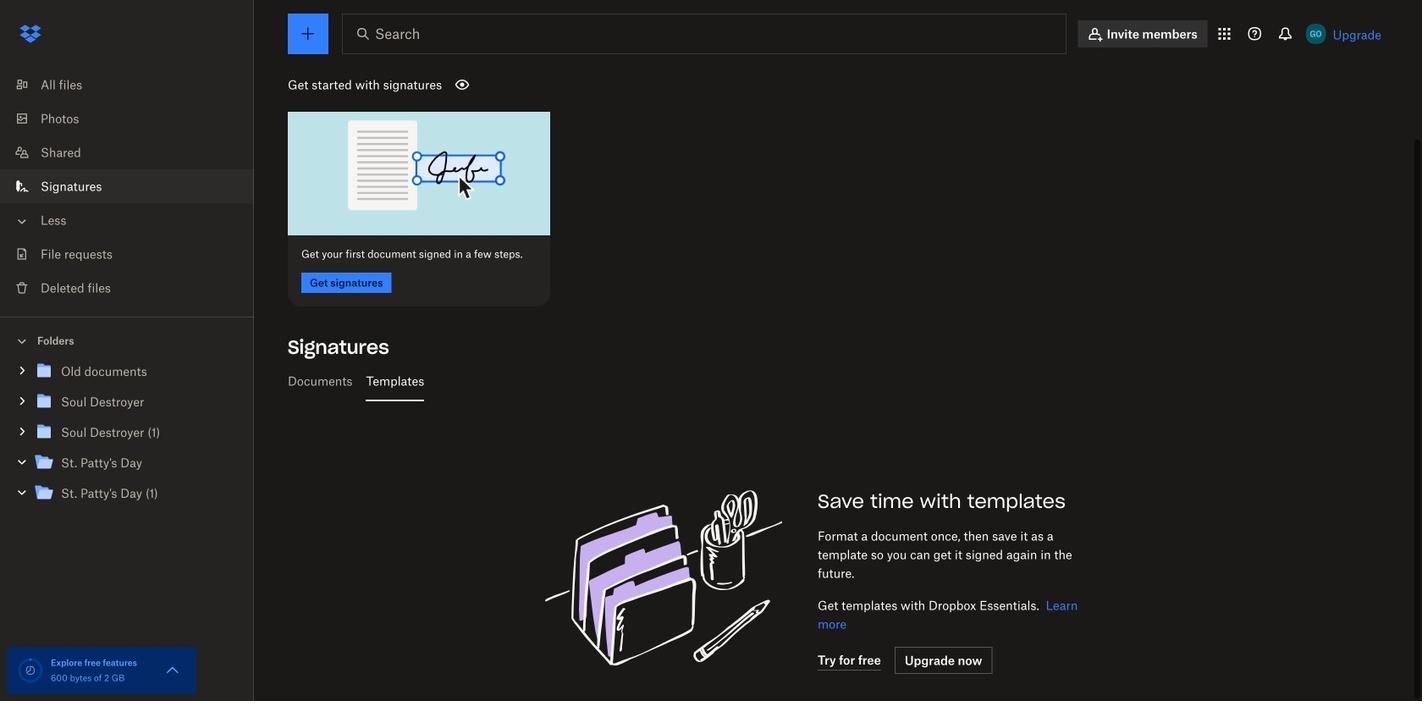 Task type: describe. For each thing, give the bounding box(es) containing it.
less image
[[14, 213, 30, 230]]

dropbox image
[[14, 17, 47, 51]]



Task type: locate. For each thing, give the bounding box(es) containing it.
quota usage image
[[17, 657, 44, 684]]

Search in folder "Dropbox" text field
[[375, 24, 1032, 44]]

group
[[0, 353, 254, 521]]

tab list
[[281, 361, 1389, 401]]

list item
[[0, 169, 254, 203]]

quota usage progress bar
[[17, 657, 44, 684]]

list
[[0, 58, 254, 317]]



Task type: vqa. For each thing, say whether or not it's contained in the screenshot.
CANCEL icon
no



